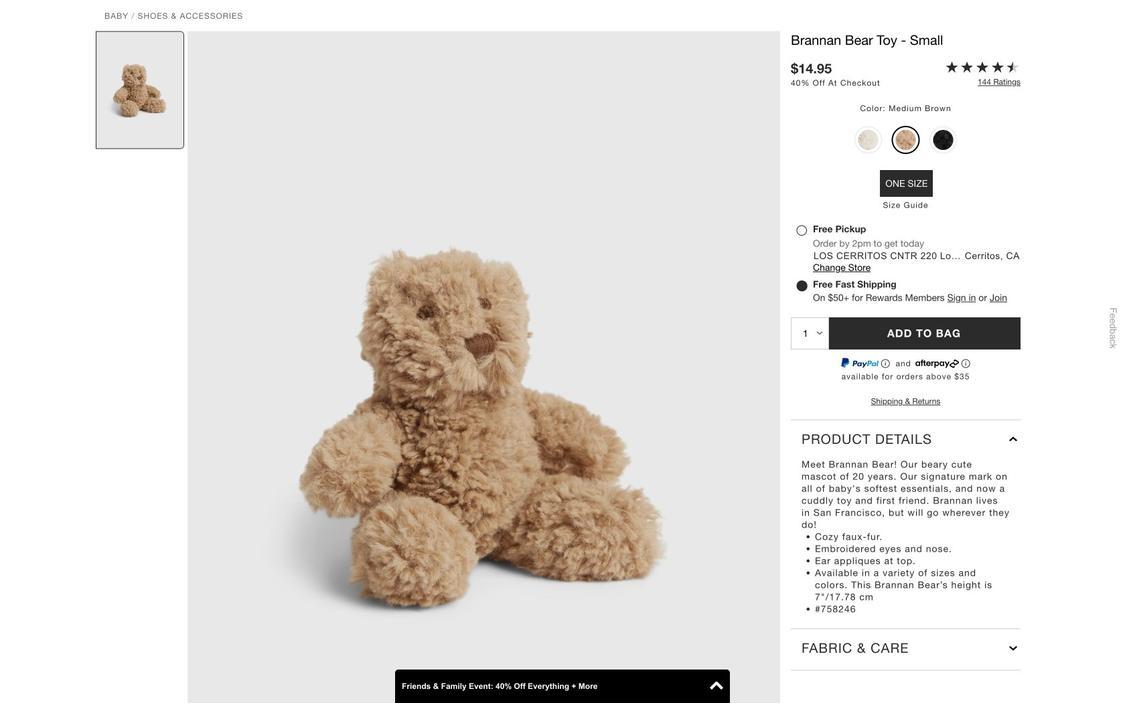 Task type: describe. For each thing, give the bounding box(es) containing it.
select a fulfillment method. option group
[[791, 222, 1021, 304]]

current selected color is medium brown element
[[860, 104, 889, 113]]

1 horizontal spatial view large product image 1 of 1. brannan bear toy - small image
[[188, 31, 781, 704]]

paypal learn more image
[[881, 359, 892, 368]]

0 horizontal spatial view large product image 1 of 1. brannan bear toy - small image
[[96, 32, 184, 148]]



Task type: vqa. For each thing, say whether or not it's contained in the screenshot.
the Gap logo
no



Task type: locate. For each thing, give the bounding box(es) containing it.
afterpay learn more image
[[962, 359, 972, 368]]

view large product image 1 of 1. brannan bear toy - small image
[[188, 31, 781, 704], [96, 32, 184, 148]]

option group
[[791, 101, 1021, 166]]

group
[[855, 125, 957, 155]]



